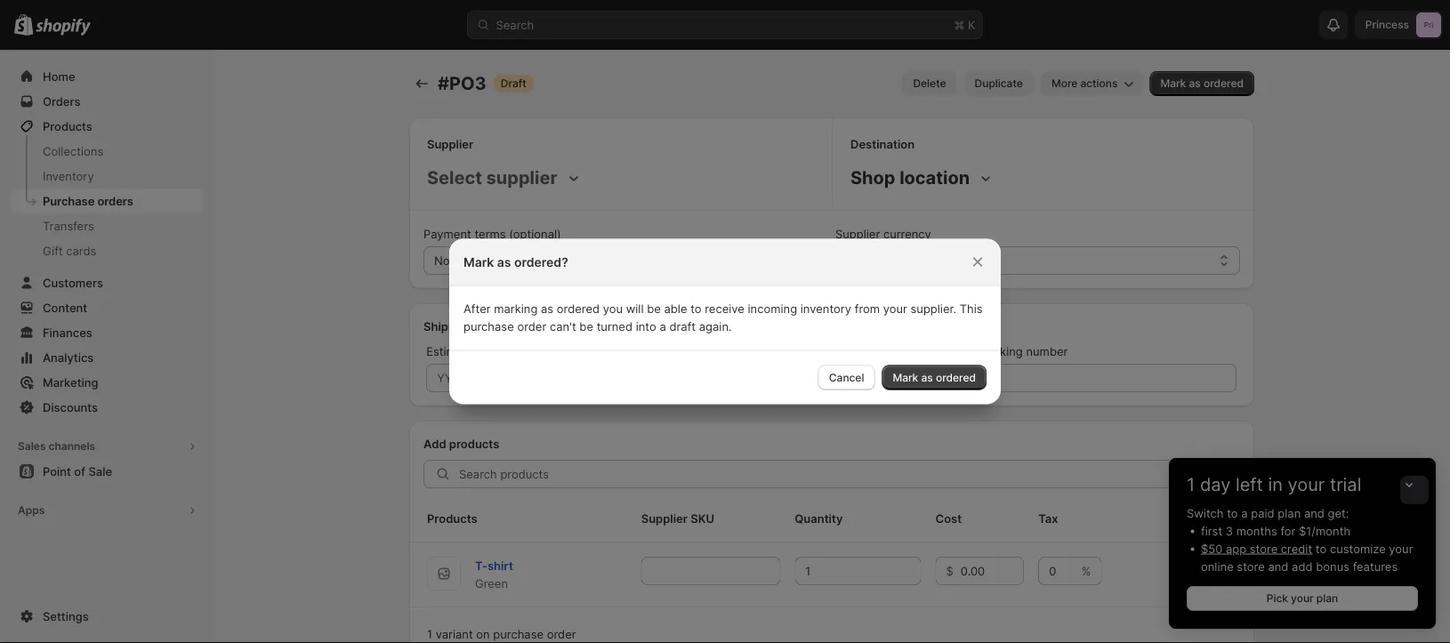 Task type: locate. For each thing, give the bounding box(es) containing it.
your right in
[[1288, 474, 1325, 496]]

arrival
[[484, 344, 518, 358]]

online
[[1201, 560, 1234, 573]]

incoming
[[748, 302, 797, 316]]

can't
[[550, 320, 576, 334]]

$50 app store credit link
[[1201, 542, 1312, 556]]

ordered
[[1204, 77, 1244, 90], [557, 302, 600, 316], [936, 371, 976, 384]]

2 horizontal spatial ordered
[[1204, 77, 1244, 90]]

0 horizontal spatial mark as ordered button
[[882, 365, 987, 390]]

shipment details
[[423, 319, 517, 333]]

0 vertical spatial supplier
[[427, 137, 474, 151]]

as inside after marking as ordered you will be able to receive incoming inventory from your supplier. this purchase order can't be turned into a draft again.
[[541, 302, 554, 316]]

mark as ordered button inside dialog
[[882, 365, 987, 390]]

t-shirt link
[[475, 559, 513, 573]]

plan up for at the bottom right of the page
[[1278, 506, 1301, 520]]

supplier currency
[[835, 227, 931, 241]]

mark as ordered? dialog
[[0, 239, 1450, 404]]

1 inside dropdown button
[[1187, 474, 1195, 496]]

1 horizontal spatial mark as ordered button
[[1150, 71, 1254, 96]]

0 horizontal spatial products
[[43, 119, 92, 133]]

delete button
[[903, 71, 957, 96]]

months
[[1236, 524, 1277, 538]]

1 horizontal spatial plan
[[1317, 592, 1338, 605]]

0 vertical spatial a
[[660, 320, 666, 334]]

your right pick
[[1291, 592, 1314, 605]]

supplier down #po3
[[427, 137, 474, 151]]

ordered?
[[514, 254, 568, 270]]

1 day left in your trial
[[1187, 474, 1362, 496]]

supplier left currency
[[835, 227, 880, 241]]

mark as ordered
[[1161, 77, 1244, 90], [893, 371, 976, 384]]

1 vertical spatial products
[[427, 512, 478, 525]]

products up collections
[[43, 119, 92, 133]]

1 horizontal spatial be
[[647, 302, 661, 316]]

after marking as ordered you will be able to receive incoming inventory from your supplier. this purchase order can't be turned into a draft again.
[[464, 302, 983, 334]]

0 vertical spatial purchase
[[464, 320, 514, 334]]

order down "marking"
[[517, 320, 546, 334]]

1
[[1187, 474, 1195, 496], [427, 627, 432, 641]]

a
[[660, 320, 666, 334], [1241, 506, 1248, 520]]

order right on
[[547, 627, 576, 641]]

0 vertical spatial 1
[[1187, 474, 1195, 496]]

0 horizontal spatial ordered
[[557, 302, 600, 316]]

0 horizontal spatial be
[[579, 320, 593, 334]]

products
[[43, 119, 92, 133], [427, 512, 478, 525]]

this
[[960, 302, 983, 316]]

0 horizontal spatial mark as ordered
[[893, 371, 976, 384]]

purchase
[[464, 320, 514, 334], [493, 627, 544, 641]]

0 horizontal spatial a
[[660, 320, 666, 334]]

plan down bonus
[[1317, 592, 1338, 605]]

1 vertical spatial purchase
[[493, 627, 544, 641]]

2 horizontal spatial to
[[1316, 542, 1327, 556]]

mark as ordered button
[[1150, 71, 1254, 96], [882, 365, 987, 390]]

1 vertical spatial be
[[579, 320, 593, 334]]

home link
[[11, 64, 203, 89]]

1 for 1 variant on purchase order
[[427, 627, 432, 641]]

supplier left the sku
[[641, 512, 688, 525]]

mark
[[1161, 77, 1186, 90], [464, 254, 494, 270], [893, 371, 918, 384]]

0 horizontal spatial plan
[[1278, 506, 1301, 520]]

to customize your online store and add bonus features
[[1201, 542, 1413, 573]]

purchase inside after marking as ordered you will be able to receive incoming inventory from your supplier. this purchase order can't be turned into a draft again.
[[464, 320, 514, 334]]

0 vertical spatial to
[[691, 302, 702, 316]]

your right from
[[883, 302, 907, 316]]

to inside after marking as ordered you will be able to receive incoming inventory from your supplier. this purchase order can't be turned into a draft again.
[[691, 302, 702, 316]]

1 horizontal spatial and
[[1304, 506, 1325, 520]]

able
[[664, 302, 687, 316]]

carrier
[[752, 344, 787, 358]]

and left add
[[1268, 560, 1289, 573]]

1 vertical spatial and
[[1268, 560, 1289, 573]]

2 vertical spatial to
[[1316, 542, 1327, 556]]

ordered inside after marking as ordered you will be able to receive incoming inventory from your supplier. this purchase order can't be turned into a draft again.
[[557, 302, 600, 316]]

0 horizontal spatial supplier
[[427, 137, 474, 151]]

0 horizontal spatial to
[[691, 302, 702, 316]]

to down $1/month
[[1316, 542, 1327, 556]]

$0.00
[[1179, 566, 1211, 580]]

first
[[1201, 524, 1223, 538]]

in
[[1268, 474, 1283, 496]]

1 vertical spatial 1
[[427, 627, 432, 641]]

features
[[1353, 560, 1398, 573]]

channels
[[48, 440, 95, 453]]

after
[[464, 302, 491, 316]]

a left paid
[[1241, 506, 1248, 520]]

(optional)
[[509, 227, 561, 241]]

from
[[855, 302, 880, 316]]

browse
[[1188, 467, 1230, 481]]

be right will
[[647, 302, 661, 316]]

be
[[647, 302, 661, 316], [579, 320, 593, 334]]

1 vertical spatial store
[[1237, 560, 1265, 573]]

pick
[[1267, 592, 1288, 605]]

0 horizontal spatial and
[[1268, 560, 1289, 573]]

0 vertical spatial mark as ordered button
[[1150, 71, 1254, 96]]

1 vertical spatial order
[[547, 627, 576, 641]]

orders
[[97, 194, 133, 208]]

on
[[476, 627, 490, 641]]

duplicate link
[[964, 71, 1034, 96]]

1 vertical spatial a
[[1241, 506, 1248, 520]]

and inside to customize your online store and add bonus features
[[1268, 560, 1289, 573]]

2 vertical spatial supplier
[[641, 512, 688, 525]]

gift cards
[[43, 244, 96, 258]]

1 horizontal spatial supplier
[[641, 512, 688, 525]]

1 vertical spatial plan
[[1317, 592, 1338, 605]]

tracking
[[976, 344, 1023, 358]]

1 horizontal spatial to
[[1227, 506, 1238, 520]]

be right "can't"
[[579, 320, 593, 334]]

draft
[[501, 77, 526, 90]]

1 vertical spatial ordered
[[557, 302, 600, 316]]

shirt
[[487, 559, 513, 573]]

1 horizontal spatial ordered
[[936, 371, 976, 384]]

1 left variant
[[427, 627, 432, 641]]

1 horizontal spatial products
[[427, 512, 478, 525]]

1 left day
[[1187, 474, 1195, 496]]

1 vertical spatial mark as ordered
[[893, 371, 976, 384]]

2 vertical spatial ordered
[[936, 371, 976, 384]]

purchase right on
[[493, 627, 544, 641]]

to right able
[[691, 302, 702, 316]]

1 vertical spatial mark as ordered button
[[882, 365, 987, 390]]

you
[[603, 302, 623, 316]]

2 horizontal spatial supplier
[[835, 227, 880, 241]]

0 vertical spatial mark as ordered
[[1161, 77, 1244, 90]]

add
[[1292, 560, 1313, 573]]

store down $50 app store credit
[[1237, 560, 1265, 573]]

2 horizontal spatial mark
[[1161, 77, 1186, 90]]

1 for 1 day left in your trial
[[1187, 474, 1195, 496]]

1 horizontal spatial 1
[[1187, 474, 1195, 496]]

home
[[43, 69, 75, 83]]

0 vertical spatial be
[[647, 302, 661, 316]]

turned
[[597, 320, 633, 334]]

inventory link
[[11, 164, 203, 189]]

0 vertical spatial ordered
[[1204, 77, 1244, 90]]

switch to a paid plan and get:
[[1187, 506, 1349, 520]]

estimated arrival
[[426, 344, 518, 358]]

marking
[[494, 302, 538, 316]]

cancel
[[829, 371, 864, 384]]

settings link
[[11, 604, 203, 629]]

store inside to customize your online store and add bonus features
[[1237, 560, 1265, 573]]

2 vertical spatial mark
[[893, 371, 918, 384]]

0 vertical spatial products
[[43, 119, 92, 133]]

1 horizontal spatial a
[[1241, 506, 1248, 520]]

1 horizontal spatial mark
[[893, 371, 918, 384]]

to up 3
[[1227, 506, 1238, 520]]

your inside to customize your online store and add bonus features
[[1389, 542, 1413, 556]]

1 vertical spatial mark
[[464, 254, 494, 270]]

products up the t-
[[427, 512, 478, 525]]

day
[[1200, 474, 1231, 496]]

a right the into
[[660, 320, 666, 334]]

purchase down after in the top of the page
[[464, 320, 514, 334]]

store down months
[[1250, 542, 1278, 556]]

delete
[[913, 77, 946, 90]]

$50 app store credit
[[1201, 542, 1312, 556]]

and for store
[[1268, 560, 1289, 573]]

t-shirt green
[[475, 559, 513, 590]]

0 horizontal spatial 1
[[427, 627, 432, 641]]

your up features
[[1389, 542, 1413, 556]]

supplier
[[427, 137, 474, 151], [835, 227, 880, 241], [641, 512, 688, 525]]

browse button
[[1178, 460, 1240, 488]]

1 vertical spatial to
[[1227, 506, 1238, 520]]

0 vertical spatial and
[[1304, 506, 1325, 520]]

apps button
[[11, 498, 203, 523]]

purchase orders
[[43, 194, 133, 208]]

and up $1/month
[[1304, 506, 1325, 520]]

1 vertical spatial supplier
[[835, 227, 880, 241]]

a inside 1 day left in your trial element
[[1241, 506, 1248, 520]]

0 vertical spatial order
[[517, 320, 546, 334]]

gift
[[43, 244, 63, 258]]



Task type: describe. For each thing, give the bounding box(es) containing it.
$1/month
[[1299, 524, 1351, 538]]

payment terms (optional)
[[423, 227, 561, 241]]

add
[[423, 437, 446, 451]]

cancel button
[[818, 365, 875, 390]]

gift cards link
[[11, 238, 203, 263]]

into
[[636, 320, 656, 334]]

duplicate
[[975, 77, 1023, 90]]

pick your plan link
[[1187, 586, 1418, 611]]

paid
[[1251, 506, 1275, 520]]

green
[[475, 577, 508, 590]]

bonus
[[1316, 560, 1350, 573]]

number
[[1026, 344, 1068, 358]]

collections
[[43, 144, 103, 158]]

total
[[1183, 512, 1211, 525]]

payment
[[423, 227, 471, 241]]

to inside to customize your online store and add bonus features
[[1316, 542, 1327, 556]]

products link
[[11, 114, 203, 139]]

get:
[[1328, 506, 1349, 520]]

0 vertical spatial store
[[1250, 542, 1278, 556]]

sales channels button
[[11, 434, 203, 459]]

again.
[[699, 320, 732, 334]]

for
[[1281, 524, 1296, 538]]

inventory
[[801, 302, 852, 316]]

apps
[[18, 504, 45, 517]]

1 day left in your trial element
[[1169, 504, 1436, 629]]

1 day left in your trial button
[[1169, 458, 1436, 496]]

sales channels
[[18, 440, 95, 453]]

and for plan
[[1304, 506, 1325, 520]]

your inside after marking as ordered you will be able to receive incoming inventory from your supplier. this purchase order can't be turned into a draft again.
[[883, 302, 907, 316]]

0 horizontal spatial mark
[[464, 254, 494, 270]]

none
[[434, 254, 463, 267]]

transfers
[[43, 219, 94, 233]]

shipping carrier
[[701, 344, 787, 358]]

draft
[[669, 320, 696, 334]]

terms
[[475, 227, 506, 241]]

variant
[[436, 627, 473, 641]]

transfers link
[[11, 214, 203, 238]]

#po3
[[438, 73, 486, 94]]

tax
[[1038, 512, 1058, 525]]

k
[[968, 18, 976, 32]]

search
[[496, 18, 534, 32]]

your inside dropdown button
[[1288, 474, 1325, 496]]

shipping
[[701, 344, 749, 358]]

trial
[[1330, 474, 1362, 496]]

details
[[480, 319, 517, 333]]

supplier for supplier
[[427, 137, 474, 151]]

0 vertical spatial mark
[[1161, 77, 1186, 90]]

plan inside "link"
[[1317, 592, 1338, 605]]

purchase
[[43, 194, 95, 208]]

switch
[[1187, 506, 1224, 520]]

a inside after marking as ordered you will be able to receive incoming inventory from your supplier. this purchase order can't be turned into a draft again.
[[660, 320, 666, 334]]

discounts link
[[11, 395, 203, 420]]

credit
[[1281, 542, 1312, 556]]

customize
[[1330, 542, 1386, 556]]

estimated
[[426, 344, 481, 358]]

mark as ordered inside mark as ordered? dialog
[[893, 371, 976, 384]]

shipment
[[423, 319, 477, 333]]

shopify image
[[36, 18, 91, 36]]

your inside "link"
[[1291, 592, 1314, 605]]

will
[[626, 302, 644, 316]]

⌘ k
[[954, 18, 976, 32]]

products
[[449, 437, 499, 451]]

app
[[1226, 542, 1247, 556]]

$50
[[1201, 542, 1223, 556]]

inventory
[[43, 169, 94, 183]]

supplier for supplier sku
[[641, 512, 688, 525]]

currency
[[883, 227, 931, 241]]

supplier for supplier currency
[[835, 227, 880, 241]]

supplier.
[[911, 302, 956, 316]]

settings
[[43, 609, 89, 623]]

add products
[[423, 437, 499, 451]]

mark as ordered?
[[464, 254, 568, 270]]

collections link
[[11, 139, 203, 164]]

⌘
[[954, 18, 965, 32]]

destination
[[851, 137, 915, 151]]

t-
[[475, 559, 487, 573]]

sku
[[691, 512, 714, 525]]

discounts
[[43, 400, 98, 414]]

3
[[1226, 524, 1233, 538]]

receive
[[705, 302, 745, 316]]

order inside after marking as ordered you will be able to receive incoming inventory from your supplier. this purchase order can't be turned into a draft again.
[[517, 320, 546, 334]]

1 horizontal spatial mark as ordered
[[1161, 77, 1244, 90]]

1 variant on purchase order
[[427, 627, 576, 641]]

first 3 months for $1/month
[[1201, 524, 1351, 538]]

0 vertical spatial plan
[[1278, 506, 1301, 520]]



Task type: vqa. For each thing, say whether or not it's contained in the screenshot.
dialog
no



